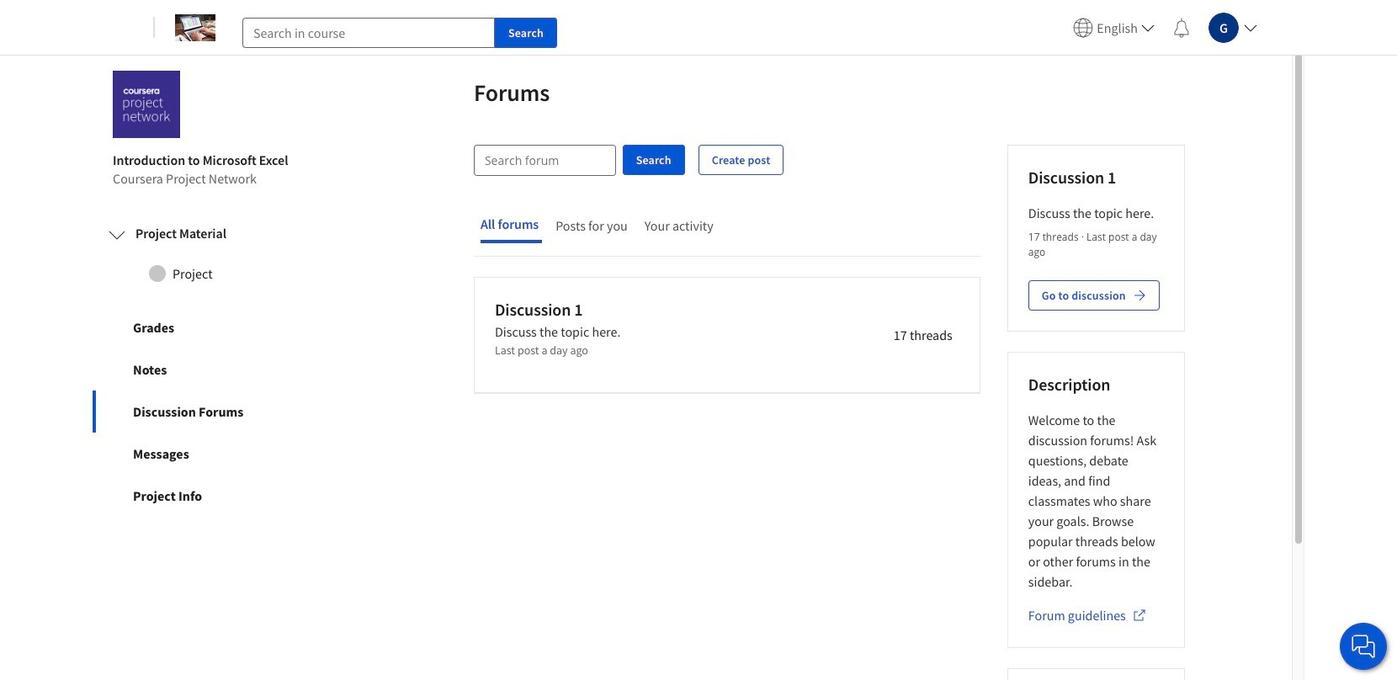 Task type: locate. For each thing, give the bounding box(es) containing it.
Search Input field
[[475, 146, 615, 175]]

tab list
[[474, 203, 717, 256]]

help center image
[[1353, 636, 1374, 657]]

name home page | coursera image
[[175, 14, 215, 41]]



Task type: describe. For each thing, give the bounding box(es) containing it.
Search in course text field
[[242, 17, 495, 48]]

discussion 1 element
[[1028, 166, 1164, 190]]

coursera project network image
[[113, 71, 180, 138]]



Task type: vqa. For each thing, say whether or not it's contained in the screenshot.
4th GROUP from the top of the page
no



